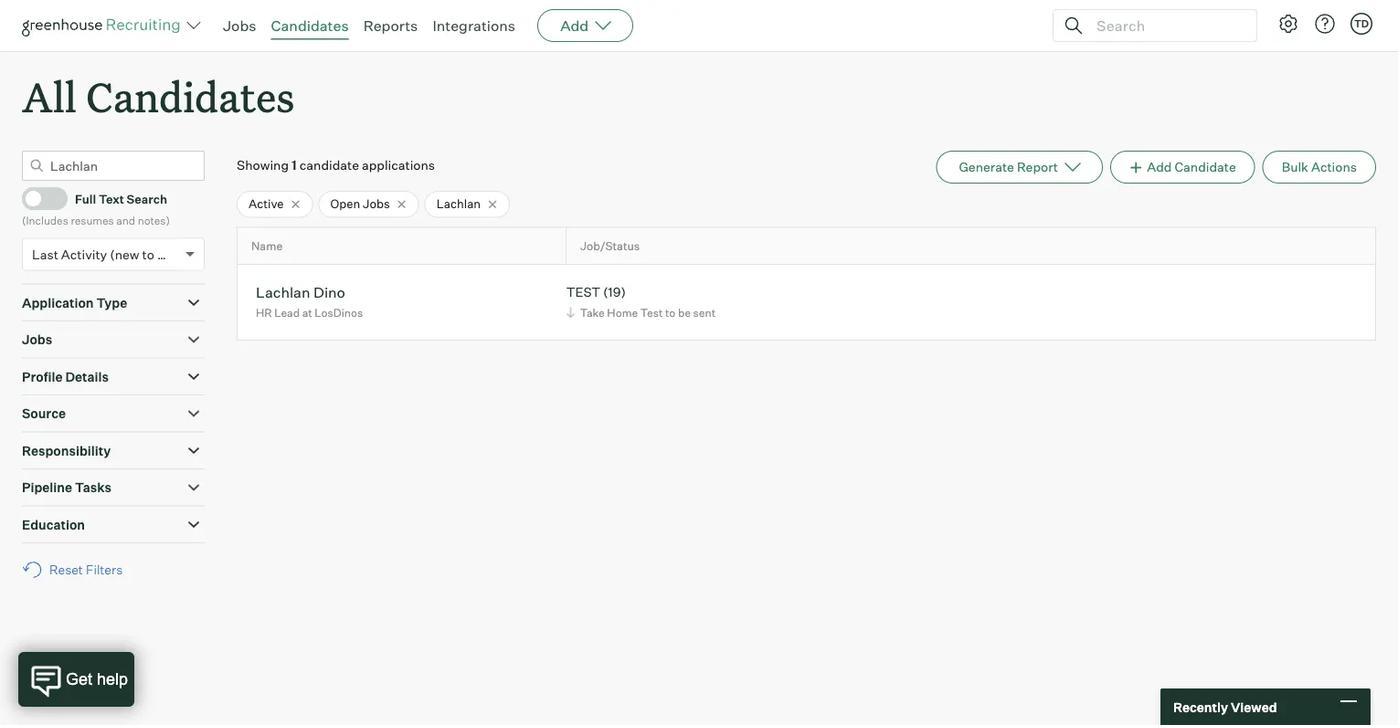 Task type: vqa. For each thing, say whether or not it's contained in the screenshot.
jobs
yes



Task type: locate. For each thing, give the bounding box(es) containing it.
2 vertical spatial jobs
[[22, 332, 52, 348]]

sent
[[693, 306, 716, 320]]

Search candidates field
[[22, 151, 205, 181]]

tasks
[[75, 480, 112, 496]]

be
[[678, 306, 691, 320]]

old)
[[157, 246, 181, 262]]

pipeline
[[22, 480, 72, 496]]

responsibility
[[22, 443, 111, 459]]

add
[[560, 16, 589, 35], [1147, 159, 1172, 175]]

jobs up profile
[[22, 332, 52, 348]]

full
[[75, 191, 96, 206]]

hr
[[256, 306, 272, 320]]

to left old)
[[142, 246, 154, 262]]

0 vertical spatial jobs
[[223, 16, 256, 35]]

all candidates
[[22, 69, 295, 123]]

candidate
[[299, 157, 359, 173]]

and
[[116, 214, 135, 227]]

greenhouse recruiting image
[[22, 15, 186, 37]]

recently viewed
[[1173, 699, 1277, 715]]

0 horizontal spatial lachlan
[[256, 283, 310, 301]]

to left be
[[665, 306, 676, 320]]

(includes
[[22, 214, 68, 227]]

0 vertical spatial lachlan
[[437, 197, 481, 211]]

job/status
[[580, 239, 640, 253]]

add button
[[537, 9, 633, 42]]

1 vertical spatial jobs
[[363, 197, 390, 211]]

1
[[292, 157, 297, 173]]

take home test to be sent link
[[564, 304, 720, 321]]

1 vertical spatial to
[[665, 306, 676, 320]]

0 vertical spatial to
[[142, 246, 154, 262]]

jobs link
[[223, 16, 256, 35]]

0 horizontal spatial jobs
[[22, 332, 52, 348]]

reset filters button
[[22, 553, 132, 587]]

td button
[[1351, 13, 1373, 35]]

recently
[[1173, 699, 1228, 715]]

1 vertical spatial lachlan
[[256, 283, 310, 301]]

0 horizontal spatial to
[[142, 246, 154, 262]]

0 horizontal spatial add
[[560, 16, 589, 35]]

Search text field
[[1092, 12, 1240, 39]]

1 horizontal spatial to
[[665, 306, 676, 320]]

test
[[640, 306, 663, 320]]

candidates
[[271, 16, 349, 35], [86, 69, 295, 123]]

add for add candidate
[[1147, 159, 1172, 175]]

1 horizontal spatial lachlan
[[437, 197, 481, 211]]

filters
[[86, 562, 123, 578]]

1 horizontal spatial add
[[1147, 159, 1172, 175]]

activity
[[61, 246, 107, 262]]

add inside 'link'
[[1147, 159, 1172, 175]]

lachlan inside lachlan dino hr lead at losdinos
[[256, 283, 310, 301]]

add inside popup button
[[560, 16, 589, 35]]

lead
[[274, 306, 300, 320]]

to
[[142, 246, 154, 262], [665, 306, 676, 320]]

2 horizontal spatial jobs
[[363, 197, 390, 211]]

candidates down jobs link
[[86, 69, 295, 123]]

pipeline tasks
[[22, 480, 112, 496]]

lachlan
[[437, 197, 481, 211], [256, 283, 310, 301]]

jobs left candidates link
[[223, 16, 256, 35]]

1 vertical spatial add
[[1147, 159, 1172, 175]]

generate report
[[959, 159, 1058, 175]]

showing
[[237, 157, 289, 173]]

td
[[1354, 17, 1369, 30]]

jobs
[[223, 16, 256, 35], [363, 197, 390, 211], [22, 332, 52, 348]]

candidates right jobs link
[[271, 16, 349, 35]]

lachlan dino hr lead at losdinos
[[256, 283, 363, 320]]

add candidate link
[[1110, 151, 1255, 184]]

lachlan for lachlan
[[437, 197, 481, 211]]

last
[[32, 246, 58, 262]]

viewed
[[1231, 699, 1277, 715]]

0 vertical spatial add
[[560, 16, 589, 35]]

full text search (includes resumes and notes)
[[22, 191, 170, 227]]

jobs right open
[[363, 197, 390, 211]]

candidates link
[[271, 16, 349, 35]]



Task type: describe. For each thing, give the bounding box(es) containing it.
application
[[22, 295, 94, 311]]

education
[[22, 517, 85, 533]]

take
[[580, 306, 605, 320]]

all
[[22, 69, 77, 123]]

home
[[607, 306, 638, 320]]

reports
[[363, 16, 418, 35]]

generate report button
[[936, 151, 1103, 184]]

lachlan dino link
[[256, 283, 345, 304]]

profile
[[22, 369, 63, 385]]

resumes
[[71, 214, 114, 227]]

at
[[302, 306, 312, 320]]

actions
[[1311, 159, 1357, 175]]

text
[[99, 191, 124, 206]]

add for add
[[560, 16, 589, 35]]

generate
[[959, 159, 1014, 175]]

td button
[[1347, 9, 1376, 38]]

(new
[[110, 246, 139, 262]]

bulk actions
[[1282, 159, 1357, 175]]

bulk
[[1282, 159, 1308, 175]]

candidate
[[1175, 159, 1236, 175]]

application type
[[22, 295, 127, 311]]

candidate reports are now available! apply filters and select "view in app" element
[[936, 151, 1103, 184]]

type
[[96, 295, 127, 311]]

0 vertical spatial candidates
[[271, 16, 349, 35]]

configure image
[[1277, 13, 1299, 35]]

last activity (new to old)
[[32, 246, 181, 262]]

name
[[251, 239, 283, 253]]

test (19) take home test to be sent
[[566, 284, 716, 320]]

reset filters
[[49, 562, 123, 578]]

integrations
[[433, 16, 516, 35]]

integrations link
[[433, 16, 516, 35]]

lachlan for lachlan dino hr lead at losdinos
[[256, 283, 310, 301]]

dino
[[313, 283, 345, 301]]

active
[[249, 197, 284, 211]]

checkmark image
[[30, 192, 44, 204]]

1 vertical spatial candidates
[[86, 69, 295, 123]]

to inside test (19) take home test to be sent
[[665, 306, 676, 320]]

bulk actions link
[[1263, 151, 1376, 184]]

report
[[1017, 159, 1058, 175]]

open
[[330, 197, 360, 211]]

1 horizontal spatial jobs
[[223, 16, 256, 35]]

(19)
[[603, 284, 626, 300]]

losdinos
[[315, 306, 363, 320]]

profile details
[[22, 369, 109, 385]]

search
[[127, 191, 167, 206]]

source
[[22, 406, 66, 422]]

add candidate
[[1147, 159, 1236, 175]]

reports link
[[363, 16, 418, 35]]

reset
[[49, 562, 83, 578]]

showing 1 candidate applications
[[237, 157, 435, 173]]

last activity (new to old) option
[[32, 246, 181, 262]]

test
[[566, 284, 600, 300]]

applications
[[362, 157, 435, 173]]

notes)
[[138, 214, 170, 227]]

details
[[65, 369, 109, 385]]

open jobs
[[330, 197, 390, 211]]



